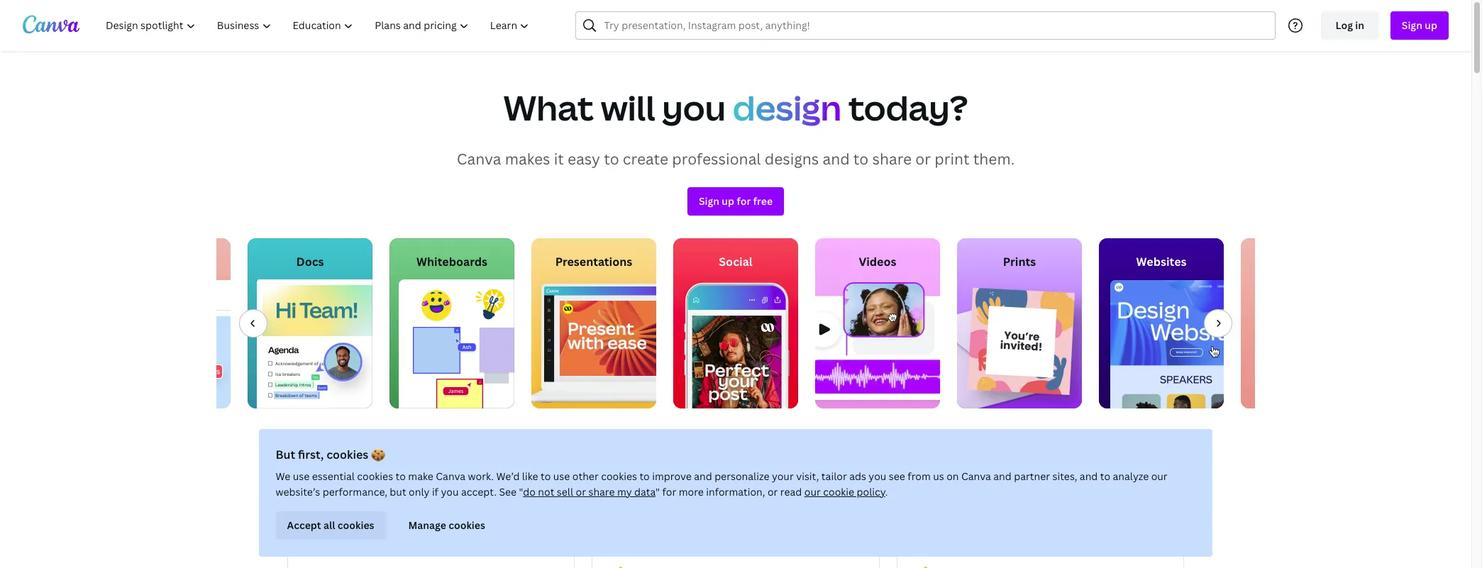 Task type: vqa. For each thing, say whether or not it's contained in the screenshot.
"Doc templates"
no



Task type: locate. For each thing, give the bounding box(es) containing it.
top level navigation element
[[97, 11, 542, 40]]

other
[[573, 470, 599, 483]]

0 horizontal spatial up
[[722, 194, 735, 208]]

websites
[[1137, 254, 1187, 270]]

from
[[908, 470, 931, 483]]

in
[[1356, 18, 1365, 32]]

2 vertical spatial you
[[441, 485, 459, 499]]

to right designs
[[854, 149, 869, 169]]

share down today?
[[873, 149, 912, 169]]

but
[[390, 485, 407, 499]]

only
[[409, 485, 430, 499]]

canva up the if
[[436, 470, 466, 483]]

sign up
[[1402, 18, 1438, 32]]

to right "like"
[[541, 470, 551, 483]]

0 horizontal spatial "
[[520, 485, 524, 499]]

it
[[554, 149, 564, 169]]

1 horizontal spatial or
[[768, 485, 779, 499]]

0 vertical spatial our
[[1152, 470, 1168, 483]]

or left read
[[768, 485, 779, 499]]

" inside we use essential cookies to make canva work. we'd like to use other cookies to improve and personalize your visit, tailor ads you see from us on canva and partner sites, and to analyze our website's performance, but only if you accept. see "
[[520, 485, 524, 499]]

see
[[500, 485, 517, 499]]

1 use from the left
[[293, 470, 310, 483]]

0 horizontal spatial share
[[589, 485, 615, 499]]

professional
[[672, 149, 761, 169]]

1 vertical spatial you
[[869, 470, 887, 483]]

2 use from the left
[[554, 470, 571, 483]]

sign right in
[[1402, 18, 1423, 32]]

0 horizontal spatial you
[[441, 485, 459, 499]]

for inside sign up for free button
[[737, 194, 751, 208]]

visit,
[[797, 470, 820, 483]]

log
[[1336, 18, 1353, 32]]

0 vertical spatial sign
[[1402, 18, 1423, 32]]

use
[[293, 470, 310, 483], [554, 470, 571, 483]]

prints
[[1003, 254, 1036, 270]]

1 vertical spatial share
[[589, 485, 615, 499]]

perfect
[[613, 476, 700, 507]]

and up do not sell or share my data " for more information, or read our cookie policy .
[[695, 470, 713, 483]]

1 horizontal spatial sign
[[1402, 18, 1423, 32]]

our cookie policy link
[[805, 485, 886, 499]]

0 horizontal spatial our
[[805, 485, 821, 499]]

you up professional at the top of page
[[662, 84, 726, 131]]

canva makes it easy to create professional designs and to share or print them.
[[457, 149, 1015, 169]]

and
[[823, 149, 850, 169], [695, 470, 713, 483], [994, 470, 1012, 483], [1080, 470, 1099, 483]]

cookies down the 🍪
[[358, 470, 394, 483]]

accept
[[287, 519, 322, 532]]

like
[[523, 470, 539, 483]]

videos
[[859, 254, 897, 270]]

more
[[679, 485, 704, 499]]

2 horizontal spatial or
[[916, 149, 931, 169]]

partner
[[1015, 470, 1051, 483]]

1 vertical spatial sign
[[699, 194, 720, 208]]

do
[[524, 485, 536, 499]]

make
[[409, 470, 434, 483]]

print
[[935, 149, 970, 169]]

create
[[623, 149, 669, 169]]

you up policy
[[869, 470, 887, 483]]

" down improve
[[656, 485, 660, 499]]

🍪
[[372, 447, 386, 463]]

read
[[781, 485, 803, 499]]

0 horizontal spatial sign
[[699, 194, 720, 208]]

will
[[601, 84, 655, 131]]

our right analyze
[[1152, 470, 1168, 483]]

policy
[[857, 485, 886, 499]]

sign down professional at the top of page
[[699, 194, 720, 208]]

or left print
[[916, 149, 931, 169]]

you right the if
[[441, 485, 459, 499]]

use up "website's" at bottom left
[[293, 470, 310, 483]]

accept all cookies
[[287, 519, 375, 532]]

designs
[[765, 149, 819, 169]]

up
[[1425, 18, 1438, 32], [722, 194, 735, 208]]

presentations
[[556, 254, 633, 270]]

easy
[[568, 149, 600, 169]]

today?
[[849, 84, 968, 131]]

"
[[520, 485, 524, 499], [656, 485, 660, 499]]

1 horizontal spatial "
[[656, 485, 660, 499]]

0 horizontal spatial or
[[576, 485, 587, 499]]

0 vertical spatial you
[[662, 84, 726, 131]]

work.
[[468, 470, 494, 483]]

0 horizontal spatial use
[[293, 470, 310, 483]]

1 horizontal spatial our
[[1152, 470, 1168, 483]]

not
[[539, 485, 555, 499]]

Try presentation, Instagram post, anything! search field
[[604, 12, 1267, 39]]

1 vertical spatial up
[[722, 194, 735, 208]]

or
[[916, 149, 931, 169], [576, 485, 587, 499], [768, 485, 779, 499]]

1 horizontal spatial use
[[554, 470, 571, 483]]

use up sell
[[554, 470, 571, 483]]

manage cookies
[[409, 519, 486, 532]]

cookies down accept.
[[449, 519, 486, 532]]

up for sign up
[[1425, 18, 1438, 32]]

for
[[737, 194, 751, 208], [734, 476, 769, 507], [663, 485, 677, 499]]

performance,
[[323, 485, 388, 499]]

our inside we use essential cookies to make canva work. we'd like to use other cookies to improve and personalize your visit, tailor ads you see from us on canva and partner sites, and to analyze our website's performance, but only if you accept. see "
[[1152, 470, 1168, 483]]

cookies inside accept all cookies button
[[338, 519, 375, 532]]

our
[[1152, 470, 1168, 483], [805, 485, 821, 499]]

cookies up essential
[[327, 447, 369, 463]]

accept all cookies button
[[276, 512, 386, 540]]

cookies right all
[[338, 519, 375, 532]]

share
[[873, 149, 912, 169], [589, 485, 615, 499]]

0 vertical spatial up
[[1425, 18, 1438, 32]]

canva
[[457, 149, 501, 169], [436, 470, 466, 483], [962, 470, 992, 483]]

None search field
[[576, 11, 1276, 40]]

1 horizontal spatial up
[[1425, 18, 1438, 32]]

sign up button
[[1391, 11, 1449, 40]]

canva left makes
[[457, 149, 501, 169]]

cookies
[[327, 447, 369, 463], [358, 470, 394, 483], [602, 470, 638, 483], [338, 519, 375, 532], [449, 519, 486, 532]]

log in
[[1336, 18, 1365, 32]]

share down other
[[589, 485, 615, 499]]

canva right on
[[962, 470, 992, 483]]

do not sell or share my data " for more information, or read our cookie policy .
[[524, 485, 889, 499]]

2 " from the left
[[656, 485, 660, 499]]

you
[[662, 84, 726, 131], [869, 470, 887, 483], [441, 485, 459, 499]]

your
[[772, 470, 794, 483]]

1 vertical spatial our
[[805, 485, 821, 499]]

but
[[276, 447, 296, 463]]

us
[[934, 470, 945, 483]]

1 " from the left
[[520, 485, 524, 499]]

1 horizontal spatial you
[[662, 84, 726, 131]]

or right sell
[[576, 485, 587, 499]]

" right see
[[520, 485, 524, 499]]

everyone
[[774, 476, 881, 507]]

0 vertical spatial share
[[873, 149, 912, 169]]

improve
[[653, 470, 692, 483]]

whiteboards
[[417, 254, 488, 270]]

to
[[604, 149, 619, 169], [854, 149, 869, 169], [396, 470, 406, 483], [541, 470, 551, 483], [640, 470, 650, 483], [1101, 470, 1111, 483]]

our down "visit,"
[[805, 485, 821, 499]]

personalize
[[715, 470, 770, 483]]

sign
[[1402, 18, 1423, 32], [699, 194, 720, 208]]

do not sell or share my data link
[[524, 485, 656, 499]]



Task type: describe. For each thing, give the bounding box(es) containing it.
a perfect fit for everyone
[[591, 476, 881, 507]]

2 horizontal spatial you
[[869, 470, 887, 483]]

to up data
[[640, 470, 650, 483]]

on
[[947, 470, 960, 483]]

we use essential cookies to make canva work. we'd like to use other cookies to improve and personalize your visit, tailor ads you see from us on canva and partner sites, and to analyze our website's performance, but only if you accept. see "
[[276, 470, 1168, 499]]

what
[[504, 84, 594, 131]]

makes
[[505, 149, 550, 169]]

share inside but first, cookies 🍪 dialog
[[589, 485, 615, 499]]

fit
[[704, 476, 729, 507]]

log in button
[[1321, 11, 1380, 40]]

and left partner on the bottom of page
[[994, 470, 1012, 483]]

sites,
[[1053, 470, 1078, 483]]

them.
[[974, 149, 1015, 169]]

but first, cookies 🍪
[[276, 447, 386, 463]]

analyze
[[1114, 470, 1150, 483]]

manage cookies button
[[397, 512, 497, 540]]

tailor
[[822, 470, 848, 483]]

we'd
[[497, 470, 520, 483]]

sign up for free
[[699, 194, 773, 208]]

accept.
[[462, 485, 497, 499]]

and right designs
[[823, 149, 850, 169]]

free
[[754, 194, 773, 208]]

docs
[[296, 254, 324, 270]]

up for sign up for free
[[722, 194, 735, 208]]

manage
[[409, 519, 447, 532]]

ads
[[850, 470, 867, 483]]

a
[[591, 476, 608, 507]]

.
[[886, 485, 889, 499]]

cookies inside manage cookies button
[[449, 519, 486, 532]]

social
[[719, 254, 753, 270]]

sign for sign up
[[1402, 18, 1423, 32]]

cookie
[[824, 485, 855, 499]]

to right easy
[[604, 149, 619, 169]]

or for do not sell or share my data " for more information, or read our cookie policy .
[[768, 485, 779, 499]]

and right sites,
[[1080, 470, 1099, 483]]

but first, cookies 🍪 dialog
[[259, 429, 1213, 557]]

what will you design today?
[[504, 84, 968, 131]]

cookies up "my"
[[602, 470, 638, 483]]

sell
[[557, 485, 574, 499]]

website's
[[276, 485, 321, 499]]

for inside but first, cookies 🍪 dialog
[[663, 485, 677, 499]]

my
[[618, 485, 633, 499]]

if
[[432, 485, 439, 499]]

1 horizontal spatial share
[[873, 149, 912, 169]]

information,
[[707, 485, 766, 499]]

sign for sign up for free
[[699, 194, 720, 208]]

data
[[635, 485, 656, 499]]

to left analyze
[[1101, 470, 1111, 483]]

all
[[324, 519, 336, 532]]

to up the but
[[396, 470, 406, 483]]

we
[[276, 470, 291, 483]]

essential
[[312, 470, 355, 483]]

design
[[733, 84, 842, 131]]

or for canva makes it easy to create professional designs and to share or print them.
[[916, 149, 931, 169]]

sign up for free button
[[688, 187, 784, 216]]

see
[[890, 470, 906, 483]]

first,
[[298, 447, 324, 463]]



